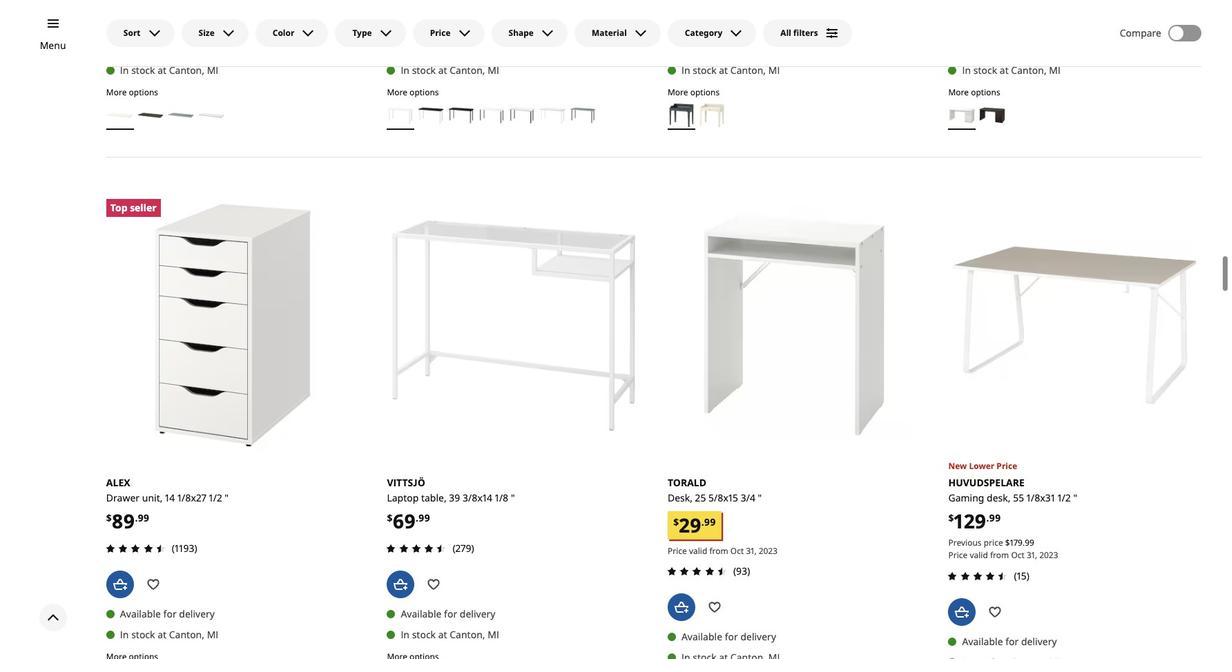 Task type: describe. For each thing, give the bounding box(es) containing it.
alex drawer unit, 14 1/8x27 1/2 " $ 89 . 99
[[106, 476, 229, 534]]

previous price $ 179 . 99 price valid from oct 31, 2023
[[949, 537, 1059, 561]]

3 more options from the left
[[387, 86, 439, 98]]

review: 4.7 out of 5 stars. total reviews: 1193 image
[[102, 540, 169, 557]]

valid inside "previous price $ 179 . 99 price valid from oct 31, 2023"
[[970, 550, 989, 561]]

price inside "previous price $ 179 . 99 price valid from oct 31, 2023"
[[949, 550, 968, 561]]

shape button
[[492, 19, 568, 47]]

1 more from the left
[[106, 86, 127, 98]]

$ 29 . 99
[[674, 512, 716, 538]]

desk,
[[987, 491, 1011, 505]]

4 more options from the left
[[949, 86, 1001, 98]]

99 inside new lower price huvudspelare gaming desk, 55 1/8x31 1/2 " $ 129 . 99
[[990, 511, 1001, 524]]

" inside alex drawer unit, 14 1/8x27 1/2 " $ 89 . 99
[[225, 491, 229, 505]]

" inside new lower price huvudspelare gaming desk, 55 1/8x31 1/2 " $ 129 . 99
[[1074, 491, 1078, 505]]

oct inside "previous price $ 179 . 99 price valid from oct 31, 2023"
[[1012, 550, 1025, 561]]

99 inside $ 29 . 99
[[705, 515, 716, 528]]

5/8x15
[[709, 491, 739, 505]]

29
[[679, 512, 702, 538]]

$ inside "previous price $ 179 . 99 price valid from oct 31, 2023"
[[1006, 537, 1011, 549]]

129
[[955, 508, 987, 534]]

. inside "previous price $ 179 . 99 price valid from oct 31, 2023"
[[1023, 537, 1025, 549]]

0 horizontal spatial oct
[[731, 545, 744, 557]]

55
[[1014, 491, 1025, 505]]

sort
[[124, 27, 141, 39]]

compare
[[1121, 26, 1162, 39]]

price inside new lower price huvudspelare gaming desk, 55 1/8x31 1/2 " $ 129 . 99
[[997, 460, 1018, 472]]

3/8x14
[[463, 491, 493, 505]]

4 more from the left
[[949, 86, 969, 98]]

sort button
[[106, 19, 174, 47]]

$ inside alex drawer unit, 14 1/8x27 1/2 " $ 89 . 99
[[106, 511, 112, 524]]

0 horizontal spatial valid
[[689, 545, 708, 557]]

review: 4.6 out of 5 stars. total reviews: 279 image
[[383, 540, 450, 557]]

" inside torald desk, 25 5/8x15 3/4 "
[[758, 491, 762, 505]]

alex
[[106, 476, 130, 489]]

. inside vittsjö laptop table, 39 3/8x14 1/8 " $ 69 . 99
[[416, 511, 419, 524]]

lower
[[970, 460, 995, 472]]

1/8x27
[[178, 491, 207, 505]]

25
[[696, 491, 706, 505]]

size
[[199, 27, 215, 39]]

menu button
[[40, 38, 66, 53]]

price valid from oct 31, 2023
[[668, 545, 778, 557]]

review: 4.6 out of 5 stars. total reviews: 15 image
[[945, 568, 1012, 584]]

all filters
[[781, 27, 819, 39]]

179
[[1011, 537, 1023, 549]]

table,
[[421, 491, 447, 505]]

torald
[[668, 476, 707, 489]]

1/8x31
[[1027, 491, 1056, 505]]

seller
[[130, 201, 157, 214]]



Task type: vqa. For each thing, say whether or not it's contained in the screenshot.
from
yes



Task type: locate. For each thing, give the bounding box(es) containing it.
from
[[710, 545, 729, 557], [991, 550, 1010, 561]]

4 " from the left
[[1074, 491, 1078, 505]]

$ inside $ 29 . 99
[[674, 515, 679, 528]]

from up review: 4.6 out of 5 stars. total reviews: 93 image at the right
[[710, 545, 729, 557]]

available for delivery
[[120, 43, 215, 56], [682, 43, 777, 56], [401, 43, 496, 56], [120, 607, 215, 620], [401, 607, 496, 620], [682, 630, 777, 643], [963, 635, 1058, 648]]

more options
[[106, 86, 158, 98], [668, 86, 720, 98], [387, 86, 439, 98], [949, 86, 1001, 98]]

. inside $ 29 . 99
[[702, 515, 705, 528]]

size button
[[181, 19, 249, 47]]

new lower price huvudspelare gaming desk, 55 1/8x31 1/2 " $ 129 . 99
[[949, 460, 1078, 534]]

menu
[[40, 39, 66, 52]]

$
[[106, 511, 112, 524], [387, 511, 393, 524], [949, 511, 955, 524], [674, 515, 679, 528], [1006, 537, 1011, 549]]

31, up (93)
[[747, 545, 757, 557]]

. down 25
[[702, 515, 705, 528]]

price button
[[413, 19, 485, 47]]

3 more from the left
[[387, 86, 408, 98]]

1 1/2 from the left
[[209, 491, 222, 505]]

31, inside "previous price $ 179 . 99 price valid from oct 31, 2023"
[[1027, 550, 1038, 561]]

category button
[[668, 19, 757, 47]]

material button
[[575, 19, 661, 47]]

$ down drawer
[[106, 511, 112, 524]]

. down laptop
[[416, 511, 419, 524]]

. down drawer
[[135, 511, 138, 524]]

type
[[353, 27, 372, 39]]

99 right 29
[[705, 515, 716, 528]]

99 inside vittsjö laptop table, 39 3/8x14 1/8 " $ 69 . 99
[[419, 511, 430, 524]]

vittsjö
[[387, 476, 426, 489]]

shape
[[509, 27, 534, 39]]

1 horizontal spatial 31,
[[1027, 550, 1038, 561]]

huvudspelare
[[949, 476, 1025, 489]]

69
[[393, 508, 416, 534]]

1 horizontal spatial valid
[[970, 550, 989, 561]]

0 horizontal spatial 1/2
[[209, 491, 222, 505]]

color
[[273, 27, 295, 39]]

31,
[[747, 545, 757, 557], [1027, 550, 1038, 561]]

1 horizontal spatial 2023
[[1040, 550, 1059, 561]]

top
[[110, 201, 127, 214]]

laptop
[[387, 491, 419, 505]]

1/2 inside alex drawer unit, 14 1/8x27 1/2 " $ 89 . 99
[[209, 491, 222, 505]]

1 more options from the left
[[106, 86, 158, 98]]

vittsjö laptop table, 39 3/8x14 1/8 " $ 69 . 99
[[387, 476, 515, 534]]

" right 3/4
[[758, 491, 762, 505]]

for
[[163, 43, 177, 56], [725, 43, 738, 56], [444, 43, 458, 56], [163, 607, 177, 620], [444, 607, 458, 620], [725, 630, 738, 643], [1006, 635, 1019, 648]]

new
[[949, 460, 968, 472]]

from inside "previous price $ 179 . 99 price valid from oct 31, 2023"
[[991, 550, 1010, 561]]

valid
[[689, 545, 708, 557], [970, 550, 989, 561]]

(279)
[[453, 541, 474, 555]]

99 inside alex drawer unit, 14 1/8x27 1/2 " $ 89 . 99
[[138, 511, 149, 524]]

gaming
[[949, 491, 985, 505]]

. down the 'desk,'
[[987, 511, 990, 524]]

1/8
[[495, 491, 509, 505]]

99 right the 69
[[419, 511, 430, 524]]

available
[[120, 43, 161, 56], [682, 43, 723, 56], [401, 43, 442, 56], [120, 607, 161, 620], [401, 607, 442, 620], [682, 630, 723, 643], [963, 635, 1004, 648]]

drawer
[[106, 491, 140, 505]]

delivery
[[179, 43, 215, 56], [741, 43, 777, 56], [460, 43, 496, 56], [179, 607, 215, 620], [460, 607, 496, 620], [741, 630, 777, 643], [1022, 635, 1058, 648]]

1 options from the left
[[129, 86, 158, 98]]

1/2 inside new lower price huvudspelare gaming desk, 55 1/8x31 1/2 " $ 129 . 99
[[1058, 491, 1072, 505]]

material
[[592, 27, 627, 39]]

price
[[984, 537, 1004, 549]]

category
[[685, 27, 723, 39]]

" right 1/8x31
[[1074, 491, 1078, 505]]

14
[[165, 491, 175, 505]]

2 more options from the left
[[668, 86, 720, 98]]

$ right price
[[1006, 537, 1011, 549]]

price inside popup button
[[430, 27, 451, 39]]

more
[[106, 86, 127, 98], [668, 86, 689, 98], [387, 86, 408, 98], [949, 86, 969, 98]]

mi
[[207, 63, 219, 77], [769, 63, 780, 77], [488, 63, 499, 77], [1050, 63, 1061, 77], [207, 628, 219, 641], [488, 628, 499, 641]]

39
[[449, 491, 460, 505]]

. inside alex drawer unit, 14 1/8x27 1/2 " $ 89 . 99
[[135, 511, 138, 524]]

1 horizontal spatial from
[[991, 550, 1010, 561]]

(93)
[[734, 564, 751, 577]]

$ down desk,
[[674, 515, 679, 528]]

" inside vittsjö laptop table, 39 3/8x14 1/8 " $ 69 . 99
[[511, 491, 515, 505]]

(15)
[[1015, 569, 1030, 582]]

" right 1/8x27 at the left of page
[[225, 491, 229, 505]]

1 horizontal spatial oct
[[1012, 550, 1025, 561]]

oct down "179"
[[1012, 550, 1025, 561]]

" right 1/8 in the left of the page
[[511, 491, 515, 505]]

1 " from the left
[[225, 491, 229, 505]]

(1193)
[[172, 541, 197, 555]]

. right price
[[1023, 537, 1025, 549]]

$ down gaming
[[949, 511, 955, 524]]

type button
[[335, 19, 406, 47]]

oct
[[731, 545, 744, 557], [1012, 550, 1025, 561]]

price
[[430, 27, 451, 39], [997, 460, 1018, 472], [668, 545, 687, 557], [949, 550, 968, 561]]

2 " from the left
[[758, 491, 762, 505]]

valid up review: 4.6 out of 5 stars. total reviews: 93 image at the right
[[689, 545, 708, 557]]

1/2 right 1/8x31
[[1058, 491, 1072, 505]]

"
[[225, 491, 229, 505], [758, 491, 762, 505], [511, 491, 515, 505], [1074, 491, 1078, 505]]

previous
[[949, 537, 982, 549]]

0 horizontal spatial 2023
[[759, 545, 778, 557]]

3 options from the left
[[410, 86, 439, 98]]

0 horizontal spatial from
[[710, 545, 729, 557]]

all
[[781, 27, 792, 39]]

$ inside vittsjö laptop table, 39 3/8x14 1/8 " $ 69 . 99
[[387, 511, 393, 524]]

99
[[138, 511, 149, 524], [419, 511, 430, 524], [990, 511, 1001, 524], [705, 515, 716, 528], [1025, 537, 1035, 549]]

stock
[[131, 63, 155, 77], [693, 63, 717, 77], [412, 63, 436, 77], [974, 63, 998, 77], [131, 628, 155, 641], [412, 628, 436, 641]]

2 1/2 from the left
[[1058, 491, 1072, 505]]

1/2
[[209, 491, 222, 505], [1058, 491, 1072, 505]]

2023 inside "previous price $ 179 . 99 price valid from oct 31, 2023"
[[1040, 550, 1059, 561]]

filters
[[794, 27, 819, 39]]

1 horizontal spatial 1/2
[[1058, 491, 1072, 505]]

color button
[[256, 19, 328, 47]]

canton,
[[169, 63, 205, 77], [731, 63, 766, 77], [450, 63, 485, 77], [1012, 63, 1047, 77], [169, 628, 205, 641], [450, 628, 485, 641]]

2023
[[759, 545, 778, 557], [1040, 550, 1059, 561]]

.
[[135, 511, 138, 524], [416, 511, 419, 524], [987, 511, 990, 524], [702, 515, 705, 528], [1023, 537, 1025, 549]]

from down price
[[991, 550, 1010, 561]]

review: 4.6 out of 5 stars. total reviews: 93 image
[[664, 563, 731, 580]]

. inside new lower price huvudspelare gaming desk, 55 1/8x31 1/2 " $ 129 . 99
[[987, 511, 990, 524]]

2 options from the left
[[691, 86, 720, 98]]

3/4
[[741, 491, 756, 505]]

in
[[120, 63, 129, 77], [682, 63, 691, 77], [401, 63, 410, 77], [963, 63, 972, 77], [120, 628, 129, 641], [401, 628, 410, 641]]

99 down the 'desk,'
[[990, 511, 1001, 524]]

in stock at canton, mi
[[120, 63, 219, 77], [682, 63, 780, 77], [401, 63, 499, 77], [963, 63, 1061, 77], [120, 628, 219, 641], [401, 628, 499, 641]]

$ down laptop
[[387, 511, 393, 524]]

oct up (93)
[[731, 545, 744, 557]]

torald desk, 25 5/8x15 3/4 "
[[668, 476, 762, 505]]

all filters button
[[764, 19, 852, 47]]

unit,
[[142, 491, 163, 505]]

4 options from the left
[[972, 86, 1001, 98]]

99 right "179"
[[1025, 537, 1035, 549]]

99 inside "previous price $ 179 . 99 price valid from oct 31, 2023"
[[1025, 537, 1035, 549]]

89
[[112, 508, 135, 534]]

options
[[129, 86, 158, 98], [691, 86, 720, 98], [410, 86, 439, 98], [972, 86, 1001, 98]]

31, up (15)
[[1027, 550, 1038, 561]]

top seller
[[110, 201, 157, 214]]

99 right 89
[[138, 511, 149, 524]]

3 " from the left
[[511, 491, 515, 505]]

at
[[158, 63, 167, 77], [719, 63, 728, 77], [439, 63, 447, 77], [1000, 63, 1009, 77], [158, 628, 167, 641], [439, 628, 447, 641]]

0 horizontal spatial 31,
[[747, 545, 757, 557]]

desk,
[[668, 491, 693, 505]]

valid down previous
[[970, 550, 989, 561]]

2 more from the left
[[668, 86, 689, 98]]

1/2 right 1/8x27 at the left of page
[[209, 491, 222, 505]]

$ inside new lower price huvudspelare gaming desk, 55 1/8x31 1/2 " $ 129 . 99
[[949, 511, 955, 524]]



